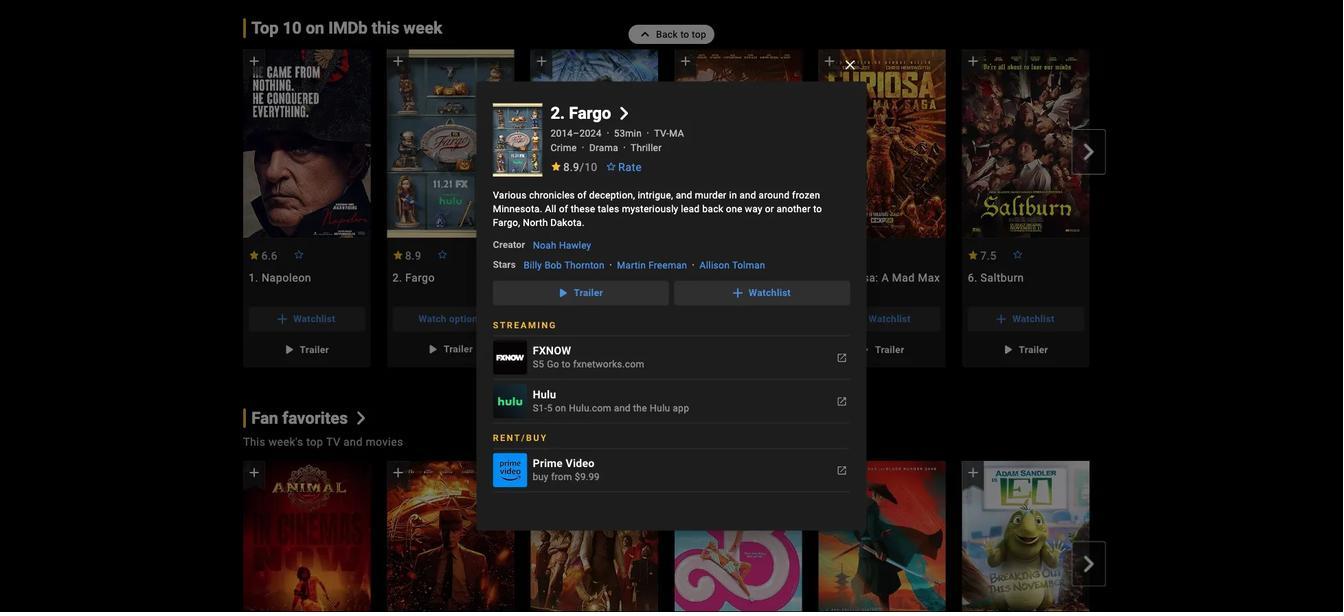 Task type: describe. For each thing, give the bounding box(es) containing it.
tv-ma
[[654, 128, 684, 139]]

chronicles
[[529, 190, 575, 201]]

10
[[584, 160, 597, 174]]

add image
[[729, 285, 746, 301]]

this week's top tv and movies
[[243, 436, 403, 449]]

53min
[[614, 128, 642, 139]]

8.9 / 10
[[563, 160, 597, 174]]

$9.99
[[575, 471, 600, 482]]

1 horizontal spatial hulu
[[650, 402, 670, 413]]

prime video image
[[493, 453, 527, 487]]

2. fargo dialog
[[0, 0, 1343, 612]]

trailer button
[[493, 281, 669, 305]]

2. fargo link
[[551, 104, 631, 123]]

tolman
[[732, 260, 765, 271]]

rent/buy
[[493, 433, 548, 443]]

star border inline image
[[606, 162, 617, 171]]

fxnow image
[[493, 340, 527, 375]]

murder
[[695, 190, 727, 201]]

s5
[[533, 358, 544, 370]]

prime video buy from $9.99
[[533, 457, 600, 482]]

launch image for fxnow
[[834, 350, 850, 366]]

allison tolman
[[700, 260, 765, 271]]

fxnetworks.com
[[573, 358, 644, 370]]

freeman
[[648, 260, 687, 271]]

1 vertical spatial chevron right inline image
[[1081, 144, 1097, 161]]

bob
[[545, 260, 562, 271]]

thornton
[[564, 260, 605, 271]]

or
[[765, 204, 774, 215]]

drama
[[589, 142, 618, 153]]

top
[[306, 436, 323, 449]]

watchlist button
[[674, 281, 850, 305]]

hulu s1-5 on hulu.com and the hulu app
[[533, 388, 689, 413]]

fargo
[[569, 104, 611, 123]]

play arrow image
[[555, 285, 571, 301]]

in
[[729, 190, 737, 201]]

movies
[[366, 436, 403, 449]]

way
[[745, 204, 762, 215]]

martin freeman button
[[617, 260, 687, 271]]

deception,
[[589, 190, 635, 201]]

frozen
[[792, 190, 820, 201]]

2014–2024
[[551, 128, 602, 139]]

tv-
[[654, 128, 669, 139]]

minnesota.
[[493, 204, 542, 215]]

stars
[[493, 259, 516, 270]]

rate button
[[597, 155, 650, 179]]

0 horizontal spatial of
[[559, 204, 568, 215]]

and right in
[[740, 190, 756, 201]]

tv
[[326, 436, 340, 449]]

video
[[566, 457, 595, 470]]

prime
[[533, 457, 563, 470]]

these
[[571, 204, 595, 215]]

billy
[[524, 260, 542, 271]]

thriller
[[631, 142, 662, 153]]



Task type: locate. For each thing, give the bounding box(es) containing it.
various
[[493, 190, 527, 201]]

to inside various chronicles of deception, intrigue, and murder in and around frozen minnesota. all of these tales mysteriously lead back one way or another to fargo, north dakota.
[[813, 204, 822, 215]]

3 launch image from the top
[[834, 462, 850, 479]]

this
[[243, 436, 266, 449]]

of up these
[[577, 190, 587, 201]]

/
[[580, 160, 584, 174]]

group
[[227, 49, 1106, 370], [493, 104, 542, 177], [227, 461, 1106, 612]]

1 vertical spatial launch image
[[834, 393, 850, 410]]

to right go
[[562, 358, 571, 370]]

launch image
[[834, 350, 850, 366], [834, 393, 850, 410], [834, 462, 850, 479]]

on
[[555, 402, 566, 413]]

hulu right the
[[650, 402, 670, 413]]

ma
[[669, 128, 684, 139]]

hulu up s1-
[[533, 388, 556, 401]]

week's
[[269, 436, 303, 449]]

all
[[545, 204, 556, 215]]

1 horizontal spatial of
[[577, 190, 587, 201]]

8.9
[[563, 160, 580, 174]]

menu containing fxnow
[[493, 335, 850, 423]]

allison tolman button
[[700, 260, 765, 271]]

and right tv
[[344, 436, 363, 449]]

go
[[547, 358, 559, 370]]

close prompt image
[[842, 57, 858, 73]]

billy bob thornton button
[[524, 260, 605, 271]]

back
[[702, 204, 723, 215]]

dakota.
[[551, 217, 585, 229]]

0 vertical spatial of
[[577, 190, 587, 201]]

martin freeman
[[617, 260, 687, 271]]

to down frozen
[[813, 204, 822, 215]]

chevron right inline image inside 2. fargo link
[[618, 107, 631, 120]]

tales
[[598, 204, 619, 215]]

and up "lead"
[[676, 190, 692, 201]]

around
[[759, 190, 790, 201]]

from
[[551, 471, 572, 482]]

0 horizontal spatial chevron right inline image
[[618, 107, 631, 120]]

streaming
[[493, 320, 557, 330]]

1 vertical spatial hulu
[[650, 402, 670, 413]]

lead
[[681, 204, 700, 215]]

the
[[633, 402, 647, 413]]

and inside hulu s1-5 on hulu.com and the hulu app
[[614, 402, 631, 413]]

rate
[[618, 160, 642, 174]]

0 horizontal spatial to
[[562, 358, 571, 370]]

and left the
[[614, 402, 631, 413]]

1 horizontal spatial to
[[813, 204, 822, 215]]

1 launch image from the top
[[834, 350, 850, 366]]

chevron right inline image
[[618, 107, 631, 120], [1081, 144, 1097, 161]]

hulu image
[[493, 384, 527, 418]]

2.
[[551, 104, 565, 123]]

to
[[813, 204, 822, 215], [562, 358, 571, 370]]

2 launch image from the top
[[834, 393, 850, 410]]

1 horizontal spatial chevron right inline image
[[1081, 144, 1097, 161]]

2. fargo
[[551, 104, 611, 123]]

of right all
[[559, 204, 568, 215]]

one
[[726, 204, 742, 215]]

crime
[[551, 142, 577, 153]]

hulu
[[533, 388, 556, 401], [650, 402, 670, 413]]

0 vertical spatial hulu
[[533, 388, 556, 401]]

buy
[[533, 471, 549, 482]]

1 vertical spatial of
[[559, 204, 568, 215]]

0 vertical spatial chevron right inline image
[[618, 107, 631, 120]]

various chronicles of deception, intrigue, and murder in and around frozen minnesota. all of these tales mysteriously lead back one way or another to fargo, north dakota.
[[493, 190, 822, 229]]

0 vertical spatial to
[[813, 204, 822, 215]]

fxnow
[[533, 344, 571, 357]]

chevron right inline image
[[1081, 556, 1097, 572]]

fxnow s5 go to fxnetworks.com
[[533, 344, 644, 370]]

0 horizontal spatial hulu
[[533, 388, 556, 401]]

another
[[777, 204, 811, 215]]

hawley
[[559, 240, 591, 251]]

noah hawley
[[533, 240, 591, 251]]

s1-
[[533, 402, 547, 413]]

fargo,
[[493, 217, 520, 229]]

billy bob thornton
[[524, 260, 605, 271]]

noah hawley button
[[533, 240, 591, 251]]

noah
[[533, 240, 556, 251]]

north
[[523, 217, 548, 229]]

trailer
[[574, 287, 603, 298]]

menu inside 2. fargo dialog
[[493, 335, 850, 423]]

star inline image
[[551, 162, 562, 171]]

5
[[547, 402, 553, 413]]

martin
[[617, 260, 646, 271]]

intrigue,
[[638, 190, 673, 201]]

mysteriously
[[622, 204, 678, 215]]

and
[[676, 190, 692, 201], [740, 190, 756, 201], [614, 402, 631, 413], [344, 436, 363, 449]]

watchlist
[[749, 287, 791, 298]]

2 vertical spatial launch image
[[834, 462, 850, 479]]

launch image for hulu
[[834, 393, 850, 410]]

0 vertical spatial launch image
[[834, 350, 850, 366]]

app
[[673, 402, 689, 413]]

of
[[577, 190, 587, 201], [559, 204, 568, 215]]

allison
[[700, 260, 730, 271]]

to inside fxnow s5 go to fxnetworks.com
[[562, 358, 571, 370]]

group inside 2. fargo dialog
[[493, 104, 542, 177]]

launch image for prime video
[[834, 462, 850, 479]]

2. fargo image
[[493, 104, 542, 177]]

hulu.com
[[569, 402, 612, 413]]

creator
[[493, 239, 525, 251]]

1 vertical spatial to
[[562, 358, 571, 370]]

menu
[[493, 335, 850, 423]]



Task type: vqa. For each thing, say whether or not it's contained in the screenshot.
riley keough accepts the imdb "fan favorite" starmeter award link
no



